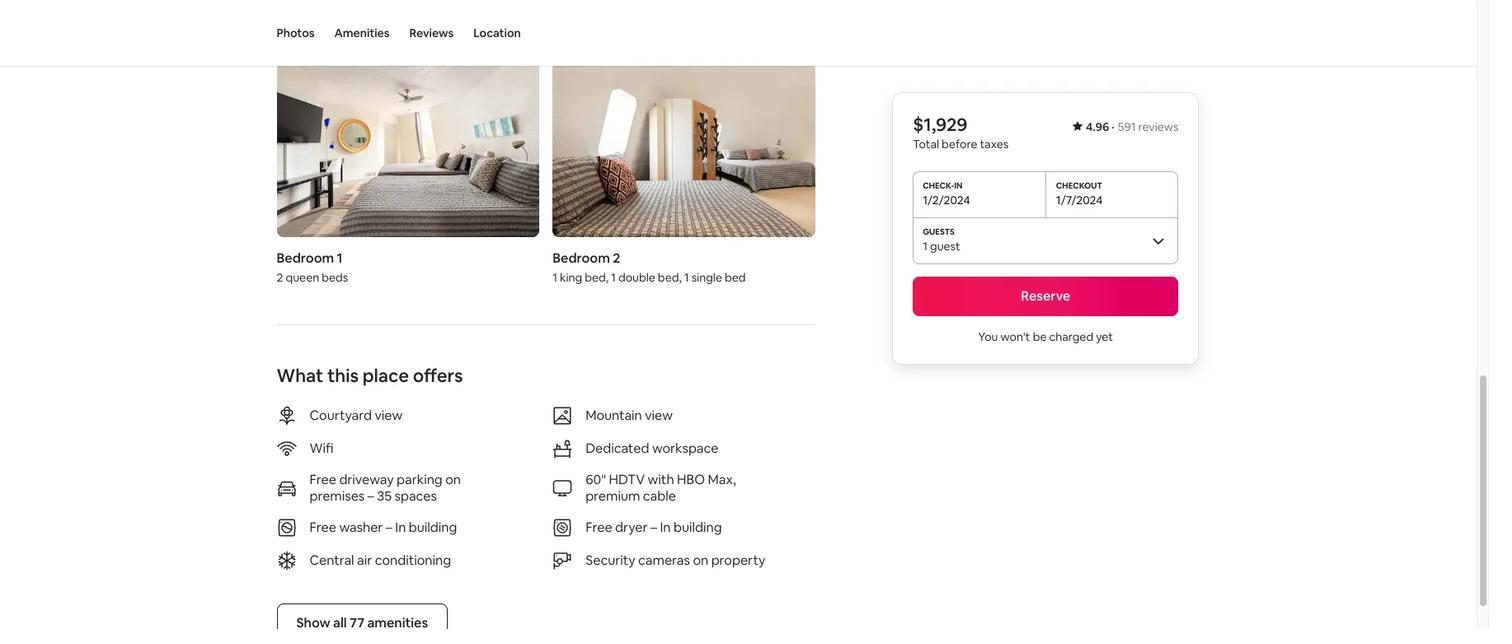 Task type: describe. For each thing, give the bounding box(es) containing it.
·
[[1112, 120, 1115, 134]]

2 bed, from the left
[[658, 270, 682, 285]]

2 inside bedroom 2 1 king bed, 1 double bed, 1 single bed
[[613, 250, 620, 267]]

photos
[[277, 26, 315, 40]]

wifi
[[310, 440, 334, 457]]

place
[[363, 364, 409, 387]]

1 left single
[[684, 270, 689, 285]]

sleep
[[385, 20, 431, 43]]

with
[[648, 471, 674, 489]]

4.96 · 591 reviews
[[1086, 120, 1179, 134]]

bed
[[725, 270, 746, 285]]

1 inside bedroom 1 2 queen beds
[[337, 250, 343, 267]]

you
[[978, 330, 998, 345]]

– for free washer – in building
[[386, 519, 392, 537]]

photos button
[[277, 0, 315, 66]]

taxes
[[980, 137, 1009, 152]]

courtyard view
[[310, 407, 403, 424]]

60"
[[586, 471, 606, 489]]

1 guest
[[923, 239, 960, 254]]

you won't be charged yet
[[978, 330, 1113, 345]]

1 guest button
[[913, 218, 1179, 264]]

mountain
[[586, 407, 642, 424]]

workspace
[[652, 440, 718, 457]]

property
[[711, 552, 765, 570]]

reviews
[[409, 26, 454, 40]]

where
[[277, 20, 334, 43]]

bedroom 2 1 king bed, 1 double bed, 1 single bed
[[553, 250, 746, 285]]

offers
[[413, 364, 463, 387]]

$1,929
[[913, 113, 968, 136]]

spaces
[[395, 488, 437, 505]]

double
[[618, 270, 655, 285]]

free dryer – in building
[[586, 519, 722, 537]]

hbo
[[677, 471, 705, 489]]

courtyard
[[310, 407, 372, 424]]

dryer
[[615, 519, 648, 537]]

premium
[[586, 488, 640, 505]]

dedicated workspace
[[586, 440, 718, 457]]

free for free dryer – in building
[[586, 519, 612, 537]]

guest
[[930, 239, 960, 254]]

1 left "double"
[[611, 270, 616, 285]]

air
[[357, 552, 372, 570]]

amenities
[[334, 26, 390, 40]]

1/2/2024
[[923, 193, 970, 208]]

driveway
[[339, 471, 394, 489]]

building for free washer – in building
[[409, 519, 457, 537]]

35
[[377, 488, 392, 505]]

you'll
[[338, 20, 382, 43]]

building for free dryer – in building
[[674, 519, 722, 537]]

dedicated
[[586, 440, 649, 457]]

1 inside popup button
[[923, 239, 928, 254]]

view for mountain view
[[645, 407, 673, 424]]

location button
[[473, 0, 521, 66]]



Task type: locate. For each thing, give the bounding box(es) containing it.
1 horizontal spatial bedroom
[[553, 250, 610, 267]]

what this place offers
[[277, 364, 463, 387]]

yet
[[1096, 330, 1113, 345]]

0 horizontal spatial on
[[445, 471, 461, 489]]

amenities button
[[334, 0, 390, 66]]

conditioning
[[375, 552, 451, 570]]

on right cameras
[[693, 552, 708, 570]]

this
[[327, 364, 359, 387]]

– left 35
[[367, 488, 374, 505]]

washer
[[339, 519, 383, 537]]

beds
[[322, 270, 348, 285]]

bedroom up king
[[553, 250, 610, 267]]

0 vertical spatial on
[[445, 471, 461, 489]]

2 bedroom from the left
[[553, 250, 610, 267]]

bedroom
[[277, 250, 334, 267], [553, 250, 610, 267]]

60" hdtv with hbo max, premium cable
[[586, 471, 736, 505]]

view up dedicated workspace
[[645, 407, 673, 424]]

loft image
[[553, 62, 815, 237], [553, 62, 815, 237]]

reviews button
[[409, 0, 454, 66]]

bedroom for bedroom 2
[[553, 250, 610, 267]]

0 horizontal spatial bed,
[[585, 270, 609, 285]]

2
[[613, 250, 620, 267], [277, 270, 283, 285]]

view for courtyard view
[[375, 407, 403, 424]]

1 horizontal spatial in
[[660, 519, 671, 537]]

$1,929 total before taxes
[[913, 113, 1009, 152]]

on right parking
[[445, 471, 461, 489]]

bedroom for bedroom 1
[[277, 250, 334, 267]]

in
[[395, 519, 406, 537], [660, 519, 671, 537]]

queen
[[286, 270, 319, 285]]

building up security cameras on property
[[674, 519, 722, 537]]

max,
[[708, 471, 736, 489]]

1
[[923, 239, 928, 254], [337, 250, 343, 267], [553, 270, 557, 285], [611, 270, 616, 285], [684, 270, 689, 285]]

security
[[586, 552, 635, 570]]

– right washer at the bottom
[[386, 519, 392, 537]]

2 horizontal spatial –
[[651, 519, 657, 537]]

4.96
[[1086, 120, 1109, 134]]

parking
[[397, 471, 443, 489]]

premises
[[310, 488, 365, 505]]

1 horizontal spatial bed,
[[658, 270, 682, 285]]

free for free driveway parking on premises – 35 spaces
[[310, 471, 336, 489]]

view
[[375, 407, 403, 424], [645, 407, 673, 424]]

free driveway parking on premises – 35 spaces
[[310, 471, 461, 505]]

security cameras on property
[[586, 552, 765, 570]]

free left dryer
[[586, 519, 612, 537]]

cable
[[643, 488, 676, 505]]

bed, right "double"
[[658, 270, 682, 285]]

in down spaces
[[395, 519, 406, 537]]

–
[[367, 488, 374, 505], [386, 519, 392, 537], [651, 519, 657, 537]]

bed,
[[585, 270, 609, 285], [658, 270, 682, 285]]

single
[[691, 270, 722, 285]]

in down cable
[[660, 519, 671, 537]]

central air conditioning
[[310, 552, 451, 570]]

1 vertical spatial 2
[[277, 270, 283, 285]]

1 horizontal spatial view
[[645, 407, 673, 424]]

1 horizontal spatial on
[[693, 552, 708, 570]]

central
[[310, 552, 354, 570]]

view down place
[[375, 407, 403, 424]]

– inside free driveway parking on premises – 35 spaces
[[367, 488, 374, 505]]

2 in from the left
[[660, 519, 671, 537]]

cameras
[[638, 552, 690, 570]]

1/7/2024
[[1056, 193, 1103, 208]]

free
[[310, 471, 336, 489], [310, 519, 336, 537], [586, 519, 612, 537]]

– for free dryer – in building
[[651, 519, 657, 537]]

reserve
[[1021, 288, 1071, 305]]

on
[[445, 471, 461, 489], [693, 552, 708, 570]]

bedroom up queen
[[277, 250, 334, 267]]

building down spaces
[[409, 519, 457, 537]]

1 horizontal spatial building
[[674, 519, 722, 537]]

1 left guest at the right of page
[[923, 239, 928, 254]]

reserve button
[[913, 277, 1179, 317]]

on inside free driveway parking on premises – 35 spaces
[[445, 471, 461, 489]]

won't
[[1001, 330, 1030, 345]]

0 horizontal spatial bedroom
[[277, 250, 334, 267]]

what
[[277, 364, 323, 387]]

2 up "double"
[[613, 250, 620, 267]]

0 horizontal spatial in
[[395, 519, 406, 537]]

1 in from the left
[[395, 519, 406, 537]]

1 vertical spatial on
[[693, 552, 708, 570]]

in for dryer
[[660, 519, 671, 537]]

591
[[1118, 120, 1136, 134]]

building
[[409, 519, 457, 537], [674, 519, 722, 537]]

queen room on ground floor image
[[277, 62, 539, 237], [277, 62, 539, 237]]

1 bedroom from the left
[[277, 250, 334, 267]]

0 horizontal spatial view
[[375, 407, 403, 424]]

be
[[1033, 330, 1047, 345]]

total
[[913, 137, 939, 152]]

0 horizontal spatial 2
[[277, 270, 283, 285]]

1 up beds
[[337, 250, 343, 267]]

2 left queen
[[277, 270, 283, 285]]

1 left king
[[553, 270, 557, 285]]

where you'll sleep
[[277, 20, 431, 43]]

free washer – in building
[[310, 519, 457, 537]]

bedroom 1 2 queen beds
[[277, 250, 348, 285]]

bedroom inside bedroom 1 2 queen beds
[[277, 250, 334, 267]]

free up central
[[310, 519, 336, 537]]

free down wifi
[[310, 471, 336, 489]]

2 view from the left
[[645, 407, 673, 424]]

0 horizontal spatial –
[[367, 488, 374, 505]]

1 building from the left
[[409, 519, 457, 537]]

bedroom inside bedroom 2 1 king bed, 1 double bed, 1 single bed
[[553, 250, 610, 267]]

reviews
[[1138, 120, 1179, 134]]

1 view from the left
[[375, 407, 403, 424]]

free for free washer – in building
[[310, 519, 336, 537]]

charged
[[1049, 330, 1093, 345]]

1 horizontal spatial –
[[386, 519, 392, 537]]

2 building from the left
[[674, 519, 722, 537]]

0 horizontal spatial building
[[409, 519, 457, 537]]

location
[[473, 26, 521, 40]]

before
[[942, 137, 977, 152]]

king
[[560, 270, 582, 285]]

1 horizontal spatial 2
[[613, 250, 620, 267]]

1 bed, from the left
[[585, 270, 609, 285]]

bed, right king
[[585, 270, 609, 285]]

where you'll sleep region
[[270, 16, 1098, 292]]

– right dryer
[[651, 519, 657, 537]]

in for washer
[[395, 519, 406, 537]]

free inside free driveway parking on premises – 35 spaces
[[310, 471, 336, 489]]

mountain view
[[586, 407, 673, 424]]

0 vertical spatial 2
[[613, 250, 620, 267]]

hdtv
[[609, 471, 645, 489]]

2 inside bedroom 1 2 queen beds
[[277, 270, 283, 285]]



Task type: vqa. For each thing, say whether or not it's contained in the screenshot.
AM within OCT 26 8:00 AM (CHECK-IN)
no



